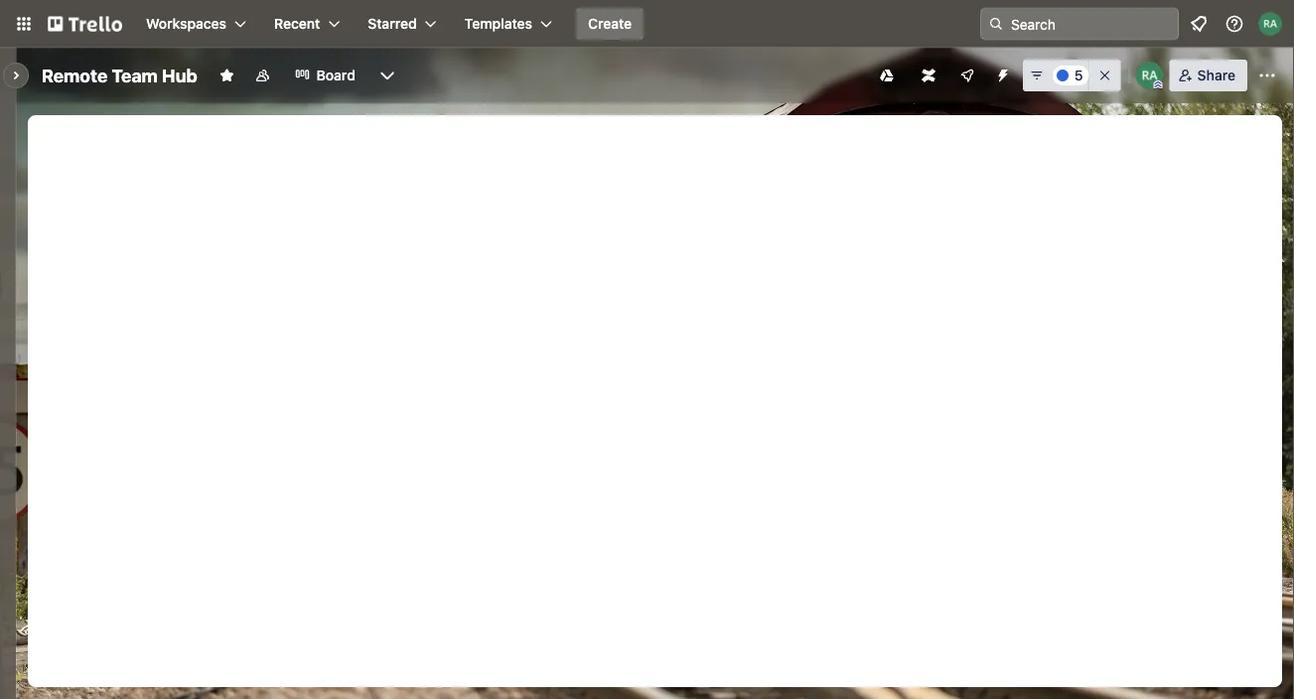 Task type: vqa. For each thing, say whether or not it's contained in the screenshot.
Templates
yes



Task type: locate. For each thing, give the bounding box(es) containing it.
customize views image
[[377, 66, 397, 85]]

5 button
[[1023, 60, 1089, 91]]

ruby anderson (rubyanderson7) image
[[1136, 62, 1164, 89]]

share button
[[1170, 60, 1247, 91]]

back to home image
[[48, 8, 122, 40]]

team
[[112, 65, 158, 86]]

0 notifications image
[[1187, 12, 1211, 36]]

google drive icon image
[[880, 69, 894, 82]]

templates button
[[453, 8, 564, 40]]

starred button
[[356, 8, 449, 40]]

ruby anderson (rubyanderson7) image
[[1258, 12, 1282, 36]]

this member is an admin of this board. image
[[1154, 80, 1163, 89]]

recent button
[[262, 8, 352, 40]]

search image
[[988, 16, 1004, 32]]

starred
[[368, 15, 417, 32]]

Board name text field
[[32, 60, 207, 91]]

create button
[[576, 8, 644, 40]]



Task type: describe. For each thing, give the bounding box(es) containing it.
primary element
[[0, 0, 1294, 48]]

workspace visible image
[[255, 68, 271, 83]]

automation image
[[987, 60, 1015, 87]]

templates
[[465, 15, 532, 32]]

open information menu image
[[1225, 14, 1244, 34]]

confluence icon image
[[922, 69, 936, 82]]

star or unstar board image
[[219, 68, 235, 83]]

create
[[588, 15, 632, 32]]

board link
[[283, 60, 367, 91]]

workspaces
[[146, 15, 226, 32]]

board
[[316, 67, 355, 83]]

Search field
[[1004, 9, 1178, 39]]

hub
[[162, 65, 197, 86]]

power ups image
[[959, 68, 975, 83]]

show menu image
[[1257, 66, 1277, 85]]

recent
[[274, 15, 320, 32]]

share
[[1197, 67, 1236, 83]]

remote
[[42, 65, 107, 86]]

remote team hub
[[42, 65, 197, 86]]

workspaces button
[[134, 8, 258, 40]]

5
[[1075, 67, 1083, 83]]



